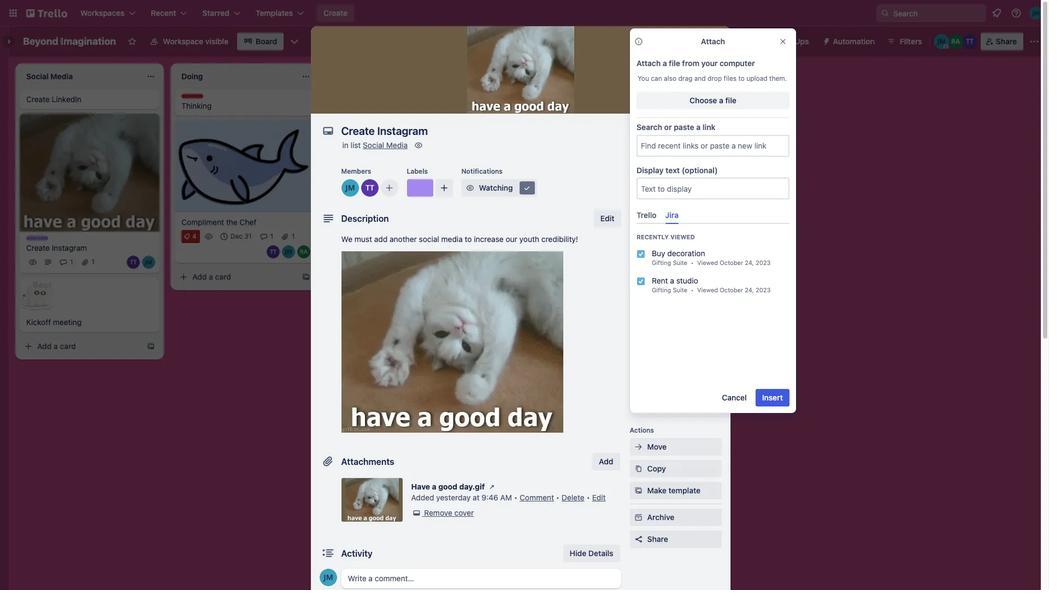 Task type: describe. For each thing, give the bounding box(es) containing it.
attach for attach a file from your computer
[[637, 59, 661, 68]]

create button
[[317, 4, 354, 22]]

social
[[363, 141, 384, 150]]

workspace visible button
[[143, 33, 235, 50]]

list inside button
[[547, 71, 558, 80]]

power-ups inside button
[[769, 37, 810, 46]]

Display text (optional) field
[[638, 179, 789, 199]]

credibility!
[[542, 235, 579, 244]]

cover
[[455, 508, 474, 518]]

add inside add button
[[599, 457, 614, 466]]

0 vertical spatial terry turtle (terryturtle) image
[[963, 34, 978, 49]]

workspace
[[163, 37, 203, 46]]

recently viewed
[[637, 234, 695, 241]]

0 vertical spatial viewed
[[671, 234, 695, 241]]

1 vertical spatial create from template… image
[[302, 273, 311, 281]]

gifting inside buy decoration gifting suite • viewed october 24, 2023
[[652, 259, 672, 267]]

star or unstar board image
[[128, 37, 137, 46]]

31
[[245, 232, 252, 240]]

linkedin
[[52, 95, 81, 104]]

0 vertical spatial share
[[997, 37, 1018, 46]]

the
[[226, 217, 238, 227]]

custom fields
[[648, 288, 699, 297]]

0 horizontal spatial add a card button
[[20, 338, 142, 356]]

activity
[[341, 549, 373, 559]]

9:46
[[482, 493, 499, 502]]

in
[[343, 141, 349, 150]]

add for the left add a card button
[[37, 342, 52, 351]]

attachment
[[648, 266, 690, 276]]

power-ups button
[[748, 33, 816, 50]]

october inside buy decoration gifting suite • viewed october 24, 2023
[[720, 259, 744, 267]]

attachment button
[[630, 262, 722, 280]]

yesterday
[[437, 493, 471, 502]]

customize views image
[[289, 36, 300, 47]]

create linkedin
[[26, 95, 81, 104]]

2 horizontal spatial to
[[739, 74, 745, 83]]

workspace visible
[[163, 37, 229, 46]]

file for choose
[[726, 96, 737, 105]]

recently viewed list box
[[628, 244, 799, 299]]

checklist
[[648, 223, 681, 232]]

0 horizontal spatial share
[[648, 535, 669, 544]]

day.gif
[[460, 482, 485, 492]]

edit button
[[594, 210, 621, 227]]

ruby anderson (rubyanderson7) image
[[948, 34, 964, 49]]

youth
[[520, 235, 540, 244]]

2 horizontal spatial card
[[653, 163, 667, 171]]

or
[[665, 122, 672, 132]]

display text (optional)
[[637, 165, 718, 175]]

dec
[[231, 232, 243, 240]]

notifications
[[462, 167, 503, 176]]

sm image right "media" at the top left of the page
[[413, 140, 424, 151]]

search
[[637, 122, 663, 132]]

dates button
[[630, 241, 722, 258]]

attach a file from your computer
[[637, 59, 755, 68]]

studio
[[677, 276, 699, 286]]

a inside rent a studio gifting suite • viewed october 24, 2023
[[671, 276, 675, 286]]

have a good day.gif
[[411, 482, 485, 492]]

0 vertical spatial labels
[[407, 167, 428, 176]]

1 vertical spatial terry turtle (terryturtle) image
[[267, 245, 280, 258]]

rent a studio gifting suite • viewed october 24, 2023
[[652, 276, 771, 294]]

attachments
[[341, 457, 395, 467]]

remove
[[424, 508, 453, 518]]

1 horizontal spatial members
[[648, 179, 682, 188]]

suite inside rent a studio gifting suite • viewed october 24, 2023
[[673, 287, 688, 294]]

instagram
[[52, 244, 87, 253]]

create from template… image
[[147, 342, 155, 351]]

close popover image
[[779, 37, 788, 46]]

a inside choose a file element
[[720, 96, 724, 105]]

cover
[[695, 93, 718, 103]]

1 horizontal spatial terry turtle (terryturtle) image
[[361, 179, 379, 197]]

board link
[[237, 33, 284, 50]]

watching
[[479, 183, 513, 192]]

rent
[[652, 276, 668, 286]]

details
[[589, 549, 614, 558]]

you
[[638, 74, 650, 83]]

paste
[[674, 122, 695, 132]]

Search field
[[890, 5, 986, 21]]

sm image for remove cover
[[411, 508, 422, 519]]

create for create
[[324, 8, 348, 17]]

jira
[[666, 211, 679, 220]]

0 horizontal spatial to
[[465, 235, 472, 244]]

insert
[[763, 393, 784, 403]]

thoughts
[[182, 94, 212, 102]]

Dec 31 checkbox
[[217, 230, 255, 243]]

chef
[[240, 217, 256, 227]]

choose
[[690, 96, 718, 105]]

hide details link
[[564, 545, 620, 563]]

sm image for members
[[633, 178, 644, 189]]

color: purple, title: none image
[[407, 179, 433, 197]]

visible
[[205, 37, 229, 46]]

archive
[[648, 513, 675, 522]]

power- inside button
[[769, 37, 795, 46]]

buy decoration gifting suite • viewed october 24, 2023
[[652, 249, 771, 267]]

1 vertical spatial automation
[[630, 360, 667, 368]]

copy link
[[630, 460, 722, 478]]

am
[[501, 493, 512, 502]]

compliment the chef link
[[182, 217, 308, 228]]

buy
[[652, 249, 666, 258]]

1 vertical spatial list
[[351, 141, 361, 150]]

drag
[[679, 74, 693, 83]]

1 vertical spatial share button
[[630, 531, 722, 548]]

must
[[355, 235, 372, 244]]

another inside button
[[517, 71, 545, 80]]

create instagram link
[[26, 243, 153, 254]]

cancel
[[722, 393, 747, 403]]

you can also drag and drop files to upload them.
[[638, 74, 787, 83]]

link
[[703, 122, 716, 132]]

(optional)
[[682, 165, 718, 175]]

create instagram
[[26, 244, 87, 253]]

more info image
[[635, 37, 644, 46]]

create for create instagram
[[26, 244, 50, 253]]

archive link
[[630, 509, 722, 527]]

add for add another list button
[[501, 71, 515, 80]]

sm image for make template
[[633, 486, 644, 496]]

good
[[439, 482, 458, 492]]

rent a studio option
[[628, 271, 799, 299]]

comment
[[520, 493, 554, 502]]

list item image for buy
[[637, 250, 646, 259]]

them.
[[770, 74, 787, 83]]

remove cover link
[[411, 508, 474, 519]]

0 horizontal spatial terry turtle (terryturtle) image
[[127, 256, 140, 269]]

automation button
[[818, 33, 882, 50]]

move link
[[630, 438, 722, 456]]

dates
[[648, 244, 669, 254]]

create linkedin link
[[26, 94, 153, 105]]

display
[[637, 165, 664, 175]]

insert button
[[756, 389, 790, 407]]

Write a comment text field
[[341, 569, 621, 589]]

our
[[506, 235, 518, 244]]

can
[[651, 74, 662, 83]]

24, inside rent a studio gifting suite • viewed october 24, 2023
[[745, 287, 754, 294]]



Task type: locate. For each thing, give the bounding box(es) containing it.
1 vertical spatial gifting
[[652, 287, 672, 294]]

sm image down display
[[633, 178, 644, 189]]

october down buy decoration option
[[720, 287, 744, 294]]

2023 inside buy decoration gifting suite • viewed october 24, 2023
[[756, 259, 771, 267]]

dec 31
[[231, 232, 252, 240]]

add to card
[[630, 163, 667, 171]]

sm image for copy
[[633, 464, 644, 475]]

1 horizontal spatial add a card button
[[175, 268, 297, 286]]

0 vertical spatial power-ups
[[769, 37, 810, 46]]

• inside rent a studio gifting suite • viewed october 24, 2023
[[691, 287, 694, 294]]

sm image down trello
[[633, 222, 644, 233]]

0 vertical spatial another
[[517, 71, 545, 80]]

1 horizontal spatial ups
[[795, 37, 810, 46]]

1 vertical spatial viewed
[[698, 259, 718, 267]]

tab list containing trello
[[633, 206, 794, 224]]

24, inside buy decoration gifting suite • viewed october 24, 2023
[[745, 259, 754, 267]]

sm image for automation
[[818, 33, 834, 48]]

viewed inside rent a studio gifting suite • viewed october 24, 2023
[[698, 287, 718, 294]]

show menu image
[[1030, 36, 1040, 47]]

0 vertical spatial suite
[[673, 259, 688, 267]]

1 list item image from the top
[[637, 250, 646, 259]]

create for create linkedin
[[26, 95, 50, 104]]

files
[[724, 74, 737, 83]]

0 vertical spatial terry turtle (terryturtle) image
[[361, 179, 379, 197]]

filters button
[[884, 33, 926, 50]]

to right files
[[739, 74, 745, 83]]

1 vertical spatial add a card button
[[20, 338, 142, 356]]

october up rent a studio option
[[720, 259, 744, 267]]

sm image inside make template link
[[633, 486, 644, 496]]

1 horizontal spatial labels
[[648, 201, 671, 210]]

1 vertical spatial labels
[[648, 201, 671, 210]]

0 vertical spatial •
[[691, 259, 694, 267]]

1 horizontal spatial terry turtle (terryturtle) image
[[963, 34, 978, 49]]

we must add another social media to increase our youth credibility!
[[341, 235, 579, 244]]

make template
[[648, 486, 701, 495]]

sm image right edit button
[[633, 200, 644, 211]]

make
[[648, 486, 667, 495]]

edit left trello
[[601, 214, 615, 223]]

0 horizontal spatial list
[[351, 141, 361, 150]]

color: bold red, title: "thoughts" element
[[182, 94, 212, 102]]

copy
[[648, 464, 666, 473]]

1 vertical spatial attach
[[637, 59, 661, 68]]

2 suite from the top
[[673, 287, 688, 294]]

terry turtle (terryturtle) image down search field
[[963, 34, 978, 49]]

gifting
[[652, 259, 672, 267], [652, 287, 672, 294]]

fields
[[678, 288, 699, 297]]

labels
[[407, 167, 428, 176], [648, 201, 671, 210]]

in list social media
[[343, 141, 408, 150]]

add a card button
[[175, 268, 297, 286], [20, 338, 142, 356]]

share button down archive link
[[630, 531, 722, 548]]

share
[[997, 37, 1018, 46], [648, 535, 669, 544]]

edit inside edit button
[[601, 214, 615, 223]]

description
[[341, 214, 389, 224]]

watching button
[[462, 179, 537, 197]]

add a card down kickoff meeting
[[37, 342, 76, 351]]

0 vertical spatial ups
[[795, 37, 810, 46]]

file down files
[[726, 96, 737, 105]]

edit right delete link
[[593, 493, 606, 502]]

have
[[411, 482, 430, 492]]

1 horizontal spatial automation
[[834, 37, 875, 46]]

recently
[[637, 234, 669, 241]]

file
[[669, 59, 681, 68], [726, 96, 737, 105]]

beyond
[[23, 36, 58, 47]]

your
[[702, 59, 718, 68]]

automation inside button
[[834, 37, 875, 46]]

create from template… image
[[457, 100, 466, 108], [302, 273, 311, 281]]

cover link
[[681, 90, 724, 107]]

24, up rent a studio option
[[745, 259, 754, 267]]

None text field
[[336, 121, 697, 141]]

1 vertical spatial edit
[[593, 493, 606, 502]]

thinking
[[182, 101, 212, 110]]

2 vertical spatial viewed
[[698, 287, 718, 294]]

2 vertical spatial to
[[465, 235, 472, 244]]

sm image inside 'copy' link
[[633, 464, 644, 475]]

1 horizontal spatial share
[[997, 37, 1018, 46]]

0 horizontal spatial file
[[669, 59, 681, 68]]

thinking link
[[182, 101, 308, 112]]

list
[[547, 71, 558, 80], [351, 141, 361, 150]]

sm image inside labels 'link'
[[633, 200, 644, 211]]

2 • from the top
[[691, 287, 694, 294]]

0 vertical spatial create
[[324, 8, 348, 17]]

0 vertical spatial attach
[[701, 37, 726, 46]]

add another list
[[501, 71, 558, 80]]

share left show menu image
[[997, 37, 1018, 46]]

search or paste a link
[[637, 122, 716, 132]]

gifting down rent
[[652, 287, 672, 294]]

share button down the 0 notifications 'image'
[[981, 33, 1024, 50]]

hide
[[570, 549, 587, 558]]

sm image
[[413, 140, 424, 151], [633, 178, 644, 189], [465, 183, 476, 194], [633, 222, 644, 233], [633, 464, 644, 475]]

sm image inside archive link
[[633, 512, 644, 523]]

sm image left copy
[[633, 464, 644, 475]]

have\_a\_good\_day.gif image
[[341, 252, 563, 433]]

0 vertical spatial create from template… image
[[457, 100, 466, 108]]

sm image down "added"
[[411, 508, 422, 519]]

24, down buy decoration option
[[745, 287, 754, 294]]

list item image left rent
[[637, 277, 646, 286]]

0 vertical spatial add a card
[[192, 272, 231, 281]]

viewed down studio
[[698, 287, 718, 294]]

1 horizontal spatial another
[[517, 71, 545, 80]]

0 horizontal spatial attach
[[637, 59, 661, 68]]

add a card for the left add a card button
[[37, 342, 76, 351]]

sm image for labels
[[633, 200, 644, 211]]

add members to card image
[[385, 183, 394, 194]]

1 horizontal spatial file
[[726, 96, 737, 105]]

another
[[517, 71, 545, 80], [390, 235, 417, 244]]

and
[[695, 74, 706, 83]]

add a card
[[192, 272, 231, 281], [37, 342, 76, 351]]

gifting inside rent a studio gifting suite • viewed october 24, 2023
[[652, 287, 672, 294]]

add for rightmost add a card button
[[192, 272, 207, 281]]

0 vertical spatial list item image
[[637, 250, 646, 259]]

2 october from the top
[[720, 287, 744, 294]]

add
[[501, 71, 515, 80], [630, 163, 643, 171], [192, 272, 207, 281], [37, 342, 52, 351], [599, 457, 614, 466]]

edit
[[601, 214, 615, 223], [593, 493, 606, 502]]

card down dec 31 option
[[215, 272, 231, 281]]

sm image inside watching button
[[522, 183, 533, 194]]

0 horizontal spatial power-
[[630, 316, 653, 324]]

filters
[[900, 37, 923, 46]]

0 vertical spatial members
[[341, 167, 371, 176]]

0 horizontal spatial card
[[60, 342, 76, 351]]

sm image inside automation button
[[818, 33, 834, 48]]

0 horizontal spatial ups
[[653, 316, 666, 324]]

viewed up rent a studio gifting suite • viewed october 24, 2023
[[698, 259, 718, 267]]

add button
[[593, 453, 620, 471]]

• down decoration at the top of the page
[[691, 259, 694, 267]]

checklist link
[[630, 219, 722, 236]]

add another list button
[[481, 63, 630, 87]]

delete
[[562, 493, 585, 502]]

custom fields button
[[630, 288, 722, 299]]

0 vertical spatial gifting
[[652, 259, 672, 267]]

2 list item image from the top
[[637, 277, 646, 286]]

search image
[[881, 9, 890, 17]]

0 horizontal spatial another
[[390, 235, 417, 244]]

1 suite from the top
[[673, 259, 688, 267]]

members down the text
[[648, 179, 682, 188]]

primary element
[[0, 0, 1050, 26]]

viewed up decoration at the top of the page
[[671, 234, 695, 241]]

1 vertical spatial 2023
[[756, 287, 771, 294]]

1 vertical spatial •
[[691, 287, 694, 294]]

0 vertical spatial automation
[[834, 37, 875, 46]]

• down studio
[[691, 287, 694, 294]]

upload
[[747, 74, 768, 83]]

ups inside button
[[795, 37, 810, 46]]

add a card for rightmost add a card button
[[192, 272, 231, 281]]

sm image for archive
[[633, 512, 644, 523]]

october inside rent a studio gifting suite • viewed october 24, 2023
[[720, 287, 744, 294]]

sm image inside watching button
[[465, 183, 476, 194]]

1 horizontal spatial power-
[[769, 37, 795, 46]]

2 vertical spatial card
[[60, 342, 76, 351]]

1 24, from the top
[[745, 259, 754, 267]]

0 vertical spatial list
[[547, 71, 558, 80]]

power-ups down custom
[[630, 316, 666, 324]]

list item image inside buy decoration option
[[637, 250, 646, 259]]

terry turtle (terryturtle) image left ruby anderson (rubyanderson7) image
[[267, 245, 280, 258]]

color: purple, title: none image
[[26, 236, 48, 241]]

to left the text
[[645, 163, 651, 171]]

0 horizontal spatial add a card
[[37, 342, 76, 351]]

sm image right watching
[[522, 183, 533, 194]]

labels up trello
[[648, 201, 671, 210]]

1 vertical spatial members
[[648, 179, 682, 188]]

Search or paste a link field
[[638, 136, 789, 156]]

to right media
[[465, 235, 472, 244]]

sm image down drag
[[684, 93, 695, 104]]

attach for attach
[[701, 37, 726, 46]]

1 horizontal spatial attach
[[701, 37, 726, 46]]

sm image inside move link
[[633, 442, 644, 453]]

1 vertical spatial share
[[648, 535, 669, 544]]

0 vertical spatial share button
[[981, 33, 1024, 50]]

create
[[324, 8, 348, 17], [26, 95, 50, 104], [26, 244, 50, 253]]

2023 inside rent a studio gifting suite • viewed october 24, 2023
[[756, 287, 771, 294]]

1 • from the top
[[691, 259, 694, 267]]

1 horizontal spatial to
[[645, 163, 651, 171]]

0 horizontal spatial create from template… image
[[302, 273, 311, 281]]

hide details
[[570, 549, 614, 558]]

1 vertical spatial power-ups
[[630, 316, 666, 324]]

1 vertical spatial another
[[390, 235, 417, 244]]

sm image inside checklist link
[[633, 222, 644, 233]]

trello
[[637, 211, 657, 220]]

0 horizontal spatial share button
[[630, 531, 722, 548]]

create inside button
[[324, 8, 348, 17]]

0 vertical spatial power-
[[769, 37, 795, 46]]

0 vertical spatial 24,
[[745, 259, 754, 267]]

1 vertical spatial october
[[720, 287, 744, 294]]

we
[[341, 235, 353, 244]]

0 vertical spatial edit
[[601, 214, 615, 223]]

1 vertical spatial card
[[215, 272, 231, 281]]

power- down custom
[[630, 316, 653, 324]]

list item image left dates
[[637, 250, 646, 259]]

0 horizontal spatial terry turtle (terryturtle) image
[[267, 245, 280, 258]]

2 vertical spatial create
[[26, 244, 50, 253]]

sm image for checklist
[[633, 222, 644, 233]]

power-ups
[[769, 37, 810, 46], [630, 316, 666, 324]]

suite down studio
[[673, 287, 688, 294]]

thoughts thinking
[[182, 94, 212, 110]]

custom
[[648, 288, 676, 297]]

ruby anderson (rubyanderson7) image
[[297, 245, 311, 258]]

1 horizontal spatial power-ups
[[769, 37, 810, 46]]

social media link
[[363, 141, 408, 150]]

1 horizontal spatial create from template… image
[[457, 100, 466, 108]]

attach up you
[[637, 59, 661, 68]]

2 gifting from the top
[[652, 287, 672, 294]]

1 vertical spatial power-
[[630, 316, 653, 324]]

buy decoration option
[[628, 244, 799, 271]]

move
[[648, 442, 667, 452]]

24,
[[745, 259, 754, 267], [745, 287, 754, 294]]

1 vertical spatial ups
[[653, 316, 666, 324]]

suite
[[673, 259, 688, 267], [673, 287, 688, 294]]

1 gifting from the top
[[652, 259, 672, 267]]

0 horizontal spatial power-ups
[[630, 316, 666, 324]]

terry turtle (terryturtle) image down create instagram link
[[127, 256, 140, 269]]

media
[[386, 141, 408, 150]]

1 horizontal spatial list
[[547, 71, 558, 80]]

meeting
[[53, 318, 82, 327]]

1 2023 from the top
[[756, 259, 771, 267]]

• inside buy decoration gifting suite • viewed october 24, 2023
[[691, 259, 694, 267]]

sm image down notifications
[[465, 183, 476, 194]]

share down archive
[[648, 535, 669, 544]]

members down "in"
[[341, 167, 371, 176]]

kickoff meeting
[[26, 318, 82, 327]]

sm image
[[818, 33, 834, 48], [684, 93, 695, 104], [522, 183, 533, 194], [633, 200, 644, 211], [633, 442, 644, 453], [487, 482, 498, 493], [633, 486, 644, 496], [411, 508, 422, 519], [633, 512, 644, 523]]

imagination
[[61, 36, 116, 47]]

suite inside buy decoration gifting suite • viewed october 24, 2023
[[673, 259, 688, 267]]

Board name text field
[[17, 33, 122, 50]]

share button
[[981, 33, 1024, 50], [630, 531, 722, 548]]

viewed
[[671, 234, 695, 241], [698, 259, 718, 267], [698, 287, 718, 294]]

labels up color: purple, title: none image
[[407, 167, 428, 176]]

sm image up 9:46
[[487, 482, 498, 493]]

sm image inside the cover link
[[684, 93, 695, 104]]

1 vertical spatial file
[[726, 96, 737, 105]]

october
[[720, 259, 744, 267], [720, 287, 744, 294]]

card up members link at the right of page
[[653, 163, 667, 171]]

sm image right close popover image
[[818, 33, 834, 48]]

labels inside 'link'
[[648, 201, 671, 210]]

1 horizontal spatial card
[[215, 272, 231, 281]]

sm image left make
[[633, 486, 644, 496]]

1 horizontal spatial share button
[[981, 33, 1024, 50]]

file up also
[[669, 59, 681, 68]]

2 24, from the top
[[745, 287, 754, 294]]

back to home image
[[26, 4, 67, 22]]

kickoff
[[26, 318, 51, 327]]

terry turtle (terryturtle) image
[[963, 34, 978, 49], [267, 245, 280, 258]]

open information menu image
[[1011, 8, 1022, 19]]

add inside add another list button
[[501, 71, 515, 80]]

add a card button down kickoff meeting link
[[20, 338, 142, 356]]

1 vertical spatial 24,
[[745, 287, 754, 294]]

1 vertical spatial create
[[26, 95, 50, 104]]

choose a file element
[[637, 92, 790, 109]]

list item image inside rent a studio option
[[637, 277, 646, 286]]

ups down custom
[[653, 316, 666, 324]]

2 2023 from the top
[[756, 287, 771, 294]]

attach up your
[[701, 37, 726, 46]]

0 horizontal spatial members
[[341, 167, 371, 176]]

jeremy miller (jeremymiller198) image
[[1030, 7, 1043, 20], [934, 34, 950, 49], [341, 179, 359, 197], [282, 245, 295, 258], [142, 256, 155, 269], [320, 569, 337, 587]]

list item image for rent
[[637, 277, 646, 286]]

sm image for watching
[[465, 183, 476, 194]]

suite down decoration at the top of the page
[[673, 259, 688, 267]]

1 october from the top
[[720, 259, 744, 267]]

add a card down 4
[[192, 272, 231, 281]]

file for attach
[[669, 59, 681, 68]]

compliment
[[182, 217, 224, 227]]

sm image for move
[[633, 442, 644, 453]]

1 horizontal spatial add a card
[[192, 272, 231, 281]]

viewed inside buy decoration gifting suite • viewed october 24, 2023
[[698, 259, 718, 267]]

card down meeting
[[60, 342, 76, 351]]

sm image down actions
[[633, 442, 644, 453]]

gifting down buy at the top
[[652, 259, 672, 267]]

0 vertical spatial october
[[720, 259, 744, 267]]

0 horizontal spatial automation
[[630, 360, 667, 368]]

kickoff meeting link
[[26, 317, 153, 328]]

tab list
[[633, 206, 794, 224]]

0 vertical spatial card
[[653, 163, 667, 171]]

compliment the chef
[[182, 217, 256, 227]]

1 vertical spatial suite
[[673, 287, 688, 294]]

1 vertical spatial add a card
[[37, 342, 76, 351]]

ups right close popover image
[[795, 37, 810, 46]]

comment link
[[520, 493, 554, 502]]

terry turtle (terryturtle) image left "add members to card" icon
[[361, 179, 379, 197]]

0 vertical spatial to
[[739, 74, 745, 83]]

beyond imagination
[[23, 36, 116, 47]]

power-ups up them.
[[769, 37, 810, 46]]

1 vertical spatial terry turtle (terryturtle) image
[[127, 256, 140, 269]]

sm image left archive
[[633, 512, 644, 523]]

terry turtle (terryturtle) image
[[361, 179, 379, 197], [127, 256, 140, 269]]

list item image
[[637, 250, 646, 259], [637, 277, 646, 286]]

power-
[[769, 37, 795, 46], [630, 316, 653, 324]]

sm image inside members link
[[633, 178, 644, 189]]

attach
[[701, 37, 726, 46], [637, 59, 661, 68]]

0 vertical spatial add a card button
[[175, 268, 297, 286]]

add a card button down dec 31 option
[[175, 268, 297, 286]]

1 vertical spatial to
[[645, 163, 651, 171]]

0 vertical spatial file
[[669, 59, 681, 68]]

0 horizontal spatial labels
[[407, 167, 428, 176]]

0 notifications image
[[991, 7, 1004, 20]]

power- up them.
[[769, 37, 795, 46]]



Task type: vqa. For each thing, say whether or not it's contained in the screenshot.
enter a keyword… 'text box'
no



